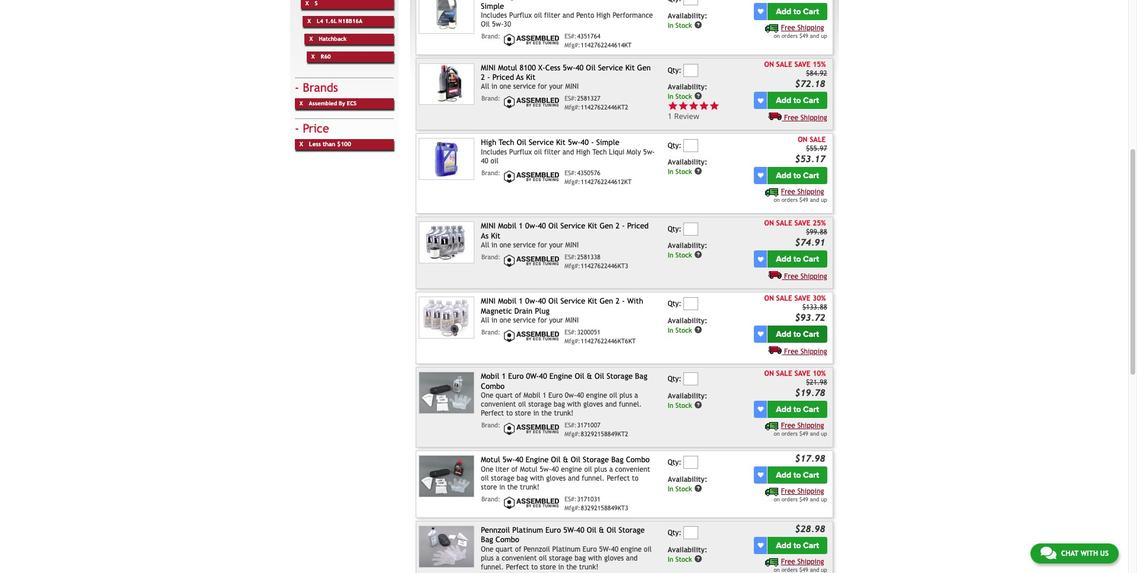 Task type: vqa. For each thing, say whether or not it's contained in the screenshot.
Add to Cart button
yes



Task type: locate. For each thing, give the bounding box(es) containing it.
0 vertical spatial storage
[[528, 400, 552, 409]]

free shipping on orders $49 and up up 15%
[[774, 24, 827, 39]]

1 horizontal spatial pento
[[576, 11, 594, 20]]

5 add to wish list image from the top
[[758, 543, 764, 548]]

pennzoil platinum euro 5w-40 oil & oil storage bag combo one quart of pennzoil platinum euro 5w-40 engine oil plus a convenient oil storage bag with gloves and funnel. perfect to store in the trunk!
[[481, 526, 652, 571]]

0 vertical spatial of
[[515, 391, 521, 400]]

1 horizontal spatial store
[[515, 409, 531, 417]]

1 horizontal spatial platinum
[[552, 545, 581, 554]]

cart for 6th "add to cart" button from the top of the page
[[803, 404, 819, 414]]

mfg#: for plug
[[564, 338, 580, 345]]

8 add to cart from the top
[[776, 541, 819, 551]]

1 horizontal spatial 30
[[631, 0, 639, 1]]

stock for high tech oil service kit 5w-40 - simple
[[675, 167, 692, 176]]

mini mobil 1 0w-40 oil service kit gen 2 - with magnetic drain plug all in one service for your mini
[[481, 297, 643, 325]]

$74.91
[[795, 237, 825, 248]]

1 add to wish list image from the top
[[758, 256, 764, 262]]

7 availability: in stock from the top
[[668, 475, 707, 493]]

1 vertical spatial funnel.
[[582, 474, 605, 482]]

1 vertical spatial trunk!
[[520, 483, 540, 491]]

star image
[[668, 101, 678, 111], [678, 101, 688, 111], [688, 101, 699, 111]]

2 includes from the top
[[481, 148, 507, 156]]

1 vertical spatial 2
[[616, 222, 620, 231]]

the down pennzoil platinum euro 5w-40 oil & oil storage bag combo 'link' at the bottom of page
[[566, 563, 577, 571]]

purflux
[[509, 11, 532, 20], [509, 148, 532, 156]]

3 one from the top
[[481, 545, 493, 554]]

1 1 review link from the top
[[668, 101, 752, 121]]

mini motul 8100 x-cess 5w-40 oil service kit gen 2 - priced as kit all in one service for your mini
[[481, 63, 651, 91]]

assembled
[[309, 100, 337, 106]]

4 mfg#: from the top
[[564, 262, 580, 270]]

0 vertical spatial for
[[538, 82, 547, 91]]

30 down pento high performance oil service kit 5w-30 - simple link
[[504, 20, 511, 28]]

to inside pennzoil platinum euro 5w-40 oil & oil storage bag combo one quart of pennzoil platinum euro 5w-40 engine oil plus a convenient oil storage bag with gloves and funnel. perfect to store in the trunk!
[[531, 563, 538, 571]]

question sign image
[[694, 326, 703, 334], [694, 401, 703, 409], [694, 484, 703, 493]]

less
[[309, 141, 321, 147]]

1 all from the top
[[481, 82, 489, 91]]

stock for mini mobil 1 0w-40 oil service kit gen 2 - priced as kit
[[675, 251, 692, 259]]

storage inside mobil 1 euro 0w-40 engine oil & oil storage bag combo one quart of mobil 1 euro 0w-40 engine oil plus a convenient oil storage bag with gloves and funnel. perfect to store in the trunk!
[[607, 372, 633, 381]]

2 qty: from the top
[[668, 141, 681, 150]]

3 one from the top
[[500, 316, 511, 325]]

3 add from the top
[[776, 171, 791, 181]]

6 stock from the top
[[675, 401, 692, 409]]

2 all from the top
[[481, 241, 489, 249]]

2 horizontal spatial the
[[566, 563, 577, 571]]

1 horizontal spatial funnel.
[[582, 474, 605, 482]]

1 add from the top
[[776, 6, 791, 17]]

0 vertical spatial service
[[513, 82, 536, 91]]

2 1 review link from the top
[[668, 111, 720, 121]]

cart
[[803, 6, 819, 17], [803, 95, 819, 105], [803, 171, 819, 181], [803, 254, 819, 264], [803, 329, 819, 339], [803, 404, 819, 414], [803, 470, 819, 480], [803, 541, 819, 551]]

es#:
[[564, 33, 577, 40], [564, 95, 577, 102], [564, 169, 577, 176], [564, 254, 577, 261], [564, 329, 577, 336], [564, 422, 577, 429], [564, 495, 577, 503]]

2 one from the top
[[481, 465, 493, 474]]

includes right es#4350576 - 1142762244612kt - high tech oil service kit 5w-40 - simple  - includes purflux oil filter and high tech liqui moly 5w-40 oil - assembled by ecs - mini image
[[481, 148, 507, 156]]

es#4351764 - 1142762244614kt - pento high performance oil service kit 5w-30 - simple  - includes purflux oil filter and pento high performance oil 5w-30 - assembled by ecs - mini image
[[419, 0, 474, 34]]

assembled by ecs - corporate logo image for motul
[[502, 495, 562, 510]]

2 horizontal spatial a
[[634, 391, 638, 400]]

1 vertical spatial as
[[481, 231, 489, 240]]

mfg#: inside es#: 2581338 mfg#: 11427622446kt3
[[564, 262, 580, 270]]

up up 15%
[[821, 33, 827, 39]]

gen for $74.91
[[600, 222, 613, 231]]

quart inside mobil 1 euro 0w-40 engine oil & oil storage bag combo one quart of mobil 1 euro 0w-40 engine oil plus a convenient oil storage bag with gloves and funnel. perfect to store in the trunk!
[[496, 391, 513, 400]]

&
[[587, 372, 592, 381], [563, 456, 568, 464], [599, 526, 604, 535]]

1 service from the top
[[513, 82, 536, 91]]

2 for $93.72
[[616, 297, 620, 306]]

1 one from the top
[[500, 82, 511, 91]]

to
[[793, 6, 801, 17], [793, 95, 801, 105], [793, 171, 801, 181], [793, 254, 801, 264], [793, 329, 801, 339], [793, 404, 801, 414], [506, 409, 513, 417], [793, 470, 801, 480], [632, 474, 639, 482], [793, 541, 801, 551], [531, 563, 538, 571]]

engine inside pennzoil platinum euro 5w-40 oil & oil storage bag combo one quart of pennzoil platinum euro 5w-40 engine oil plus a convenient oil storage bag with gloves and funnel. perfect to store in the trunk!
[[621, 545, 642, 554]]

brand: up liter
[[481, 422, 500, 429]]

5 add to cart from the top
[[776, 329, 819, 339]]

sale inside on sale save 30% $133.88 $93.72
[[776, 295, 792, 303]]

add for 8th "add to cart" button from the bottom of the page
[[776, 6, 791, 17]]

pennzoil
[[481, 526, 510, 535], [524, 545, 550, 554]]

0 vertical spatial priced
[[493, 73, 514, 82]]

qty: for $93.72
[[668, 300, 681, 308]]

sale left 30%
[[776, 295, 792, 303]]

3 add to cart button from the top
[[768, 167, 827, 184]]

motul 5w-40 engine oil & oil storage bag combo one liter of motul 5w-40 engine oil plus a convenient oil storage bag with gloves and funnel. perfect to store in the trunk!
[[481, 456, 650, 491]]

1 vertical spatial platinum
[[552, 545, 581, 554]]

None text field
[[684, 139, 698, 152], [684, 298, 698, 311], [684, 527, 698, 540], [684, 139, 698, 152], [684, 298, 698, 311], [684, 527, 698, 540]]

brand: right es#4351764 - 1142762244614kt - pento high performance oil service kit 5w-30 - simple  - includes purflux oil filter and pento high performance oil 5w-30 - assembled by ecs - mini image
[[481, 33, 500, 40]]

platinum
[[512, 526, 543, 535], [552, 545, 581, 554]]

for inside mini mobil 1 0w-40 oil service kit gen 2 - priced as kit all in one service for your mini
[[538, 241, 547, 249]]

on for $72.18
[[764, 61, 774, 69]]

2 one from the top
[[500, 241, 511, 249]]

1 vertical spatial 30
[[504, 20, 511, 28]]

1 vertical spatial one
[[481, 465, 493, 474]]

on inside on sale save 25% $99.88 $74.91
[[764, 219, 774, 228]]

save inside on sale save 30% $133.88 $93.72
[[794, 295, 811, 303]]

1 horizontal spatial engine
[[586, 391, 607, 400]]

with inside mobil 1 euro 0w-40 engine oil & oil storage bag combo one quart of mobil 1 euro 0w-40 engine oil plus a convenient oil storage bag with gloves and funnel. perfect to store in the trunk!
[[567, 400, 581, 409]]

question sign image
[[694, 21, 703, 29], [694, 92, 703, 100], [694, 167, 703, 175], [694, 250, 703, 259], [694, 555, 703, 563]]

motul left 8100
[[498, 63, 517, 72]]

1 free shipping from the top
[[784, 114, 827, 122]]

mini motul 8100 x-cess 5w-40 oil service kit gen 2 - priced as kit link
[[481, 63, 651, 82]]

orders up on sale save 25% $99.88 $74.91
[[782, 197, 798, 203]]

3 add to wish list image from the top
[[758, 173, 764, 179]]

3 qty: from the top
[[668, 225, 681, 233]]

one
[[481, 391, 493, 400], [481, 465, 493, 474], [481, 545, 493, 554]]

7 cart from the top
[[803, 470, 819, 480]]

25%
[[813, 219, 826, 228]]

cart for 4th "add to cart" button
[[803, 254, 819, 264]]

5 add to cart button from the top
[[768, 326, 827, 343]]

2 brand: from the top
[[481, 95, 500, 102]]

7 es#: from the top
[[564, 495, 577, 503]]

bag inside pennzoil platinum euro 5w-40 oil & oil storage bag combo one quart of pennzoil platinum euro 5w-40 engine oil plus a convenient oil storage bag with gloves and funnel. perfect to store in the trunk!
[[575, 554, 586, 562]]

quart
[[496, 391, 513, 400], [496, 545, 513, 554]]

1 review
[[668, 111, 699, 121]]

storage down pennzoil platinum euro 5w-40 oil & oil storage bag combo 'link' at the bottom of page
[[549, 554, 572, 562]]

1 one from the top
[[481, 391, 493, 400]]

kit right es#2581338 - 11427622446kt3 - mini mobil 1 0w-40 oil service kit gen 2 - priced as kit - all in one service for your mini - assembled by ecs - mini image
[[491, 231, 500, 240]]

trunk! down mobil 1 euro 0w-40 engine oil & oil storage bag combo link
[[554, 409, 574, 417]]

0w- for $74.91
[[525, 222, 538, 231]]

0 horizontal spatial pennzoil
[[481, 526, 510, 535]]

3 your from the top
[[549, 316, 563, 325]]

2 vertical spatial free shipping
[[784, 348, 827, 356]]

one right es#3171032 - 83292158849kt4 - pennzoil platinum euro 5w-40 oil & oil storage bag combo - one quart of pennzoil platinum euro 5w-40 engine oil plus a convenient oil storage bag with gloves and funnel. perfect to store in the trunk! - assembled by ecs - mini image
[[481, 545, 493, 554]]

2 service from the top
[[513, 241, 536, 249]]

free shipping for $72.18
[[784, 114, 827, 122]]

0 vertical spatial funnel.
[[619, 400, 642, 409]]

7 assembled by ecs - corporate logo image from the top
[[502, 495, 562, 510]]

add to wish list image for 3rd "add to cart" button from the top
[[758, 173, 764, 179]]

4350576
[[577, 169, 601, 176]]

es#3171031 - 83292158849kt3 - motul 5w-40 engine oil & oil storage bag combo - one liter of motul 5w-40 engine oil plus a convenient oil storage bag with gloves and funnel. perfect to store in the trunk! - assembled by ecs - mini image
[[419, 456, 474, 497]]

storage inside pennzoil platinum euro 5w-40 oil & oil storage bag combo one quart of pennzoil platinum euro 5w-40 engine oil plus a convenient oil storage bag with gloves and funnel. perfect to store in the trunk!
[[549, 554, 572, 562]]

es#: left 3200051
[[564, 329, 577, 336]]

add to cart for eighth "add to cart" button from the top of the page
[[776, 541, 819, 551]]

0 vertical spatial quart
[[496, 391, 513, 400]]

free shipping
[[784, 114, 827, 122], [784, 272, 827, 281], [784, 348, 827, 356]]

the down mobil 1 euro 0w-40 engine oil & oil storage bag combo link
[[541, 409, 552, 417]]

1 vertical spatial pento
[[576, 11, 594, 20]]

orders up on sale save 15% $84.92 $72.18
[[782, 33, 798, 39]]

1 vertical spatial convenient
[[615, 465, 650, 474]]

storage inside motul 5w-40 engine oil & oil storage bag combo one liter of motul 5w-40 engine oil plus a convenient oil storage bag with gloves and funnel. perfect to store in the trunk!
[[583, 456, 609, 464]]

0 vertical spatial one
[[500, 82, 511, 91]]

priced right es#2581327 - 11427622446kt2 - mini motul 8100 x-cess 5w-40 oil service kit gen 2 - priced as kit - all in one service for your mini - assembled by ecs - mini image
[[493, 73, 514, 82]]

2 up from the top
[[821, 197, 827, 203]]

1 vertical spatial 0w-
[[525, 297, 538, 306]]

x r60
[[311, 53, 331, 60]]

0 vertical spatial pento
[[481, 0, 501, 1]]

1 question sign image from the top
[[694, 21, 703, 29]]

2 horizontal spatial bag
[[575, 554, 586, 562]]

on inside on sale $55.97 $53.17
[[798, 136, 808, 144]]

quart inside pennzoil platinum euro 5w-40 oil & oil storage bag combo one quart of pennzoil platinum euro 5w-40 engine oil plus a convenient oil storage bag with gloves and funnel. perfect to store in the trunk!
[[496, 545, 513, 554]]

brand: for motul 5w-40 engine oil & oil storage bag combo
[[481, 495, 500, 503]]

1 vertical spatial gen
[[600, 222, 613, 231]]

mfg#: down 3171007
[[564, 431, 580, 438]]

convenient inside motul 5w-40 engine oil & oil storage bag combo one liter of motul 5w-40 engine oil plus a convenient oil storage bag with gloves and funnel. perfect to store in the trunk!
[[615, 465, 650, 474]]

cart for 5th "add to cart" button from the top of the page
[[803, 329, 819, 339]]

engine
[[586, 391, 607, 400], [561, 465, 582, 474], [621, 545, 642, 554]]

2 horizontal spatial gloves
[[604, 554, 624, 562]]

es#: inside es#: 3171031 mfg#: 83292158849kt3
[[564, 495, 577, 503]]

trunk! inside motul 5w-40 engine oil & oil storage bag combo one liter of motul 5w-40 engine oil plus a convenient oil storage bag with gloves and funnel. perfect to store in the trunk!
[[520, 483, 540, 491]]

7 mfg#: from the top
[[564, 504, 580, 512]]

all inside mini motul 8100 x-cess 5w-40 oil service kit gen 2 - priced as kit all in one service for your mini
[[481, 82, 489, 91]]

es#: left 3171007
[[564, 422, 577, 429]]

1 vertical spatial combo
[[626, 456, 650, 464]]

add to cart down $19.78
[[776, 404, 819, 414]]

qty: for $74.91
[[668, 225, 681, 233]]

1 horizontal spatial gloves
[[583, 400, 603, 409]]

2 mfg#: from the top
[[564, 104, 580, 111]]

es#: inside es#: 2581327 mfg#: 11427622446kt2
[[564, 95, 577, 102]]

add
[[776, 6, 791, 17], [776, 95, 791, 105], [776, 171, 791, 181], [776, 254, 791, 264], [776, 329, 791, 339], [776, 404, 791, 414], [776, 470, 791, 480], [776, 541, 791, 551]]

mini up magnetic on the left bottom of page
[[481, 297, 496, 306]]

orders up the $17.98
[[782, 430, 798, 437]]

as
[[516, 73, 524, 82], [481, 231, 489, 240]]

8 stock from the top
[[675, 555, 692, 563]]

with down mobil 1 euro 0w-40 engine oil & oil storage bag combo link
[[567, 400, 581, 409]]

engine down motul 5w-40 engine oil & oil storage bag combo link at bottom
[[561, 465, 582, 474]]

1 vertical spatial quart
[[496, 545, 513, 554]]

with
[[627, 297, 643, 306]]

2 vertical spatial question sign image
[[694, 484, 703, 493]]

5 availability: from the top
[[668, 317, 707, 325]]

0 vertical spatial storage
[[607, 372, 633, 381]]

cart up 15%
[[803, 6, 819, 17]]

5w- down 83292158849kt3
[[599, 545, 611, 554]]

with down motul 5w-40 engine oil & oil storage bag combo link at bottom
[[530, 474, 544, 482]]

0 vertical spatial perfect
[[481, 409, 504, 417]]

in
[[491, 82, 497, 91], [491, 241, 497, 249], [491, 316, 497, 325], [533, 409, 539, 417], [499, 483, 505, 491], [558, 563, 564, 571]]

question sign image for $93.72
[[694, 326, 703, 334]]

availability: in stock
[[668, 12, 707, 29], [668, 83, 707, 100], [668, 158, 707, 176], [668, 242, 707, 259], [668, 317, 707, 334], [668, 392, 707, 409], [668, 475, 707, 493], [668, 546, 707, 563]]

stock for mini mobil 1 0w-40 oil service kit gen 2 - with magnetic drain plug
[[675, 326, 692, 334]]

one inside mini mobil 1 0w-40 oil service kit gen 2 - with magnetic drain plug all in one service for your mini
[[500, 316, 511, 325]]

oil inside high tech oil service kit 5w-40 - simple includes purflux oil filter and high tech liqui moly 5w- 40 oil
[[517, 138, 526, 147]]

1 vertical spatial free shipping
[[784, 272, 827, 281]]

add to cart button up 15%
[[768, 3, 827, 20]]

2 for $74.91
[[616, 222, 620, 231]]

in for mini mobil 1 0w-40 oil service kit gen 2 - with magnetic drain plug
[[668, 326, 673, 334]]

on sale save 30% $133.88 $93.72
[[764, 295, 827, 323]]

4 up from the top
[[821, 496, 827, 503]]

1 vertical spatial of
[[511, 465, 518, 474]]

up
[[821, 33, 827, 39], [821, 197, 827, 203], [821, 430, 827, 437], [821, 496, 827, 503], [821, 567, 827, 573]]

pento
[[481, 0, 501, 1], [576, 11, 594, 20]]

2 vertical spatial one
[[500, 316, 511, 325]]

sale
[[776, 61, 792, 69], [810, 136, 826, 144], [776, 219, 792, 228], [776, 295, 792, 303], [776, 370, 792, 378]]

cart down $74.91
[[803, 254, 819, 264]]

bag down pennzoil platinum euro 5w-40 oil & oil storage bag combo 'link' at the bottom of page
[[575, 554, 586, 562]]

2 horizontal spatial bag
[[635, 372, 647, 381]]

in
[[668, 21, 673, 29], [668, 92, 673, 100], [668, 167, 673, 176], [668, 251, 673, 259], [668, 326, 673, 334], [668, 401, 673, 409], [668, 485, 673, 493], [668, 555, 673, 563]]

5 mfg#: from the top
[[564, 338, 580, 345]]

es#: left 2581327
[[564, 95, 577, 102]]

assembled by ecs - corporate logo image
[[502, 33, 562, 47], [502, 95, 562, 110], [502, 169, 562, 184], [502, 254, 562, 268], [502, 329, 562, 344], [502, 422, 562, 436], [502, 495, 562, 510]]

save up $21.98
[[794, 370, 811, 378]]

es#: left 3171031
[[564, 495, 577, 503]]

& inside motul 5w-40 engine oil & oil storage bag combo one liter of motul 5w-40 engine oil plus a convenient oil storage bag with gloves and funnel. perfect to store in the trunk!
[[563, 456, 568, 464]]

3 for from the top
[[538, 316, 547, 325]]

add to cart button down $74.91
[[768, 251, 827, 268]]

0 vertical spatial engine
[[586, 391, 607, 400]]

4 assembled by ecs - corporate logo image from the top
[[502, 254, 562, 268]]

2 horizontal spatial &
[[599, 526, 604, 535]]

-
[[641, 0, 644, 1], [487, 73, 490, 82], [591, 138, 594, 147], [622, 222, 625, 231], [622, 297, 625, 306]]

1 free shipping on orders $49 and up from the top
[[774, 24, 827, 39]]

question sign image for pennzoil platinum euro 5w-40 oil & oil storage bag combo
[[694, 555, 703, 563]]

add to cart for 3rd "add to cart" button from the top
[[776, 171, 819, 181]]

motul
[[498, 63, 517, 72], [481, 456, 500, 464], [520, 465, 538, 474]]

1 vertical spatial includes
[[481, 148, 507, 156]]

engine inside motul 5w-40 engine oil & oil storage bag combo one liter of motul 5w-40 engine oil plus a convenient oil storage bag with gloves and funnel. perfect to store in the trunk!
[[526, 456, 549, 464]]

0 horizontal spatial store
[[481, 483, 497, 491]]

5 in from the top
[[668, 326, 673, 334]]

2 vertical spatial funnel.
[[481, 563, 504, 571]]

assembled by ecs - corporate logo image down drain
[[502, 329, 562, 344]]

funnel. inside motul 5w-40 engine oil & oil storage bag combo one liter of motul 5w-40 engine oil plus a convenient oil storage bag with gloves and funnel. perfect to store in the trunk!
[[582, 474, 605, 482]]

0 horizontal spatial tech
[[499, 138, 514, 147]]

mfg#: for 5w-
[[564, 504, 580, 512]]

kit down 8100
[[526, 73, 536, 82]]

all right es#2581338 - 11427622446kt3 - mini mobil 1 0w-40 oil service kit gen 2 - priced as kit - all in one service for your mini - assembled by ecs - mini image
[[481, 241, 489, 249]]

gen for $93.72
[[600, 297, 613, 306]]

kit
[[606, 0, 616, 1], [625, 63, 635, 72], [526, 73, 536, 82], [556, 138, 566, 147], [588, 222, 597, 231], [491, 231, 500, 240], [588, 297, 597, 306]]

2 vertical spatial 2
[[616, 297, 620, 306]]

gen inside mini mobil 1 0w-40 oil service kit gen 2 - with magnetic drain plug all in one service for your mini
[[600, 297, 613, 306]]

save
[[794, 61, 811, 69], [794, 219, 811, 228], [794, 295, 811, 303], [794, 370, 811, 378]]

purflux down high tech oil service kit 5w-40 - simple 'link'
[[509, 148, 532, 156]]

0 vertical spatial filter
[[544, 11, 560, 20]]

euro
[[508, 372, 524, 381], [548, 391, 563, 400], [545, 526, 561, 535], [583, 545, 597, 554]]

of inside mobil 1 euro 0w-40 engine oil & oil storage bag combo one quart of mobil 1 euro 0w-40 engine oil plus a convenient oil storage bag with gloves and funnel. perfect to store in the trunk!
[[515, 391, 521, 400]]

3 question sign image from the top
[[694, 167, 703, 175]]

es#2581338 - 11427622446kt3 - mini mobil 1 0w-40 oil service kit gen 2 - priced as kit - all in one service for your mini - assembled by ecs - mini image
[[419, 222, 474, 264]]

$49
[[799, 33, 808, 39], [799, 197, 808, 203], [799, 430, 808, 437], [799, 496, 808, 503], [799, 567, 808, 573]]

2 vertical spatial storage
[[549, 554, 572, 562]]

6 cart from the top
[[803, 404, 819, 414]]

2 vertical spatial all
[[481, 316, 489, 325]]

and up 15%
[[810, 33, 819, 39]]

cart for seventh "add to cart" button from the bottom of the page
[[803, 95, 819, 105]]

0 vertical spatial pennzoil
[[481, 526, 510, 535]]

3 cart from the top
[[803, 171, 819, 181]]

and up $28.98
[[810, 496, 819, 503]]

2 save from the top
[[794, 219, 811, 228]]

save inside on sale save 10% $21.98 $19.78
[[794, 370, 811, 378]]

up up the $17.98
[[821, 430, 827, 437]]

2 vertical spatial bag
[[481, 536, 493, 545]]

5 assembled by ecs - corporate logo image from the top
[[502, 329, 562, 344]]

1 horizontal spatial bag
[[611, 456, 624, 464]]

plus inside motul 5w-40 engine oil & oil storage bag combo one liter of motul 5w-40 engine oil plus a convenient oil storage bag with gloves and funnel. perfect to store in the trunk!
[[594, 465, 607, 474]]

oil
[[534, 11, 542, 20], [534, 148, 542, 156], [491, 157, 498, 165], [609, 391, 617, 400], [518, 400, 526, 409], [584, 465, 592, 474], [481, 474, 489, 482], [644, 545, 652, 554], [539, 554, 547, 562]]

3 add to cart from the top
[[776, 171, 819, 181]]

in for mini mobil 1 0w-40 oil service kit gen 2 - priced as kit
[[668, 251, 673, 259]]

6 add from the top
[[776, 404, 791, 414]]

the
[[541, 409, 552, 417], [507, 483, 518, 491], [566, 563, 577, 571]]

brand: for mini mobil 1 0w-40 oil service kit gen 2 - priced as kit
[[481, 254, 500, 261]]

and down pento high performance oil service kit 5w-30 - simple link
[[562, 11, 574, 20]]

assembled by ecs - corporate logo image down high tech oil service kit 5w-40 - simple 'link'
[[502, 169, 562, 184]]

add to wish list image
[[758, 256, 764, 262], [758, 331, 764, 337], [758, 406, 764, 412]]

6 in from the top
[[668, 401, 673, 409]]

1 cart from the top
[[803, 6, 819, 17]]

30 up 1142762244614kt
[[631, 0, 639, 1]]

$84.92
[[806, 70, 827, 78]]

0 vertical spatial purflux
[[509, 11, 532, 20]]

add to cart down $72.18
[[776, 95, 819, 105]]

1 horizontal spatial as
[[516, 73, 524, 82]]

convenient inside mobil 1 euro 0w-40 engine oil & oil storage bag combo one quart of mobil 1 euro 0w-40 engine oil plus a convenient oil storage bag with gloves and funnel. perfect to store in the trunk!
[[481, 400, 516, 409]]

4 cart from the top
[[803, 254, 819, 264]]

stock for motul 5w-40 engine oil & oil storage bag combo
[[675, 485, 692, 493]]

assembled by ecs - corporate logo image for and
[[502, 169, 562, 184]]

0 vertical spatial simple
[[481, 2, 504, 10]]

3 free shipping on orders $49 and up from the top
[[774, 422, 827, 437]]

chat with us link
[[1030, 544, 1119, 564]]

one inside pennzoil platinum euro 5w-40 oil & oil storage bag combo one quart of pennzoil platinum euro 5w-40 engine oil plus a convenient oil storage bag with gloves and funnel. perfect to store in the trunk!
[[481, 545, 493, 554]]

add to cart button down $72.18
[[768, 92, 827, 109]]

1 your from the top
[[549, 82, 563, 91]]

availability: in stock for motul 5w-40 engine oil & oil storage bag combo
[[668, 475, 707, 493]]

2 vertical spatial store
[[540, 563, 556, 571]]

add to wish list image for $74.91
[[758, 256, 764, 262]]

0 horizontal spatial a
[[496, 554, 500, 562]]

es#: for motul
[[564, 495, 577, 503]]

priced inside mini motul 8100 x-cess 5w-40 oil service kit gen 2 - priced as kit all in one service for your mini
[[493, 73, 514, 82]]

assembled by ecs - corporate logo image for priced
[[502, 95, 562, 110]]

orders
[[782, 33, 798, 39], [782, 197, 798, 203], [782, 430, 798, 437], [782, 496, 798, 503], [782, 567, 798, 573]]

1 vertical spatial question sign image
[[694, 401, 703, 409]]

- inside mini mobil 1 0w-40 oil service kit gen 2 - with magnetic drain plug all in one service for your mini
[[622, 297, 625, 306]]

on inside on sale save 10% $21.98 $19.78
[[764, 370, 774, 378]]

oil
[[567, 0, 577, 1], [481, 20, 490, 28], [586, 63, 596, 72], [517, 138, 526, 147], [548, 222, 558, 231], [548, 297, 558, 306], [575, 372, 584, 381], [595, 372, 604, 381], [551, 456, 561, 464], [571, 456, 580, 464], [587, 526, 596, 535], [607, 526, 616, 535]]

storage down liter
[[491, 474, 514, 482]]

assembled by ecs - corporate logo image up motul 5w-40 engine oil & oil storage bag combo link at bottom
[[502, 422, 562, 436]]

mfg#: down 3200051
[[564, 338, 580, 345]]

1 add to wish list image from the top
[[758, 9, 764, 14]]

on inside on sale save 15% $84.92 $72.18
[[764, 61, 774, 69]]

6 brand: from the top
[[481, 422, 500, 429]]

store down liter
[[481, 483, 497, 491]]

x left less
[[300, 141, 303, 147]]

a inside mobil 1 euro 0w-40 engine oil & oil storage bag combo one quart of mobil 1 euro 0w-40 engine oil plus a convenient oil storage bag with gloves and funnel. perfect to store in the trunk!
[[634, 391, 638, 400]]

2 vertical spatial combo
[[496, 536, 519, 545]]

in inside mini mobil 1 0w-40 oil service kit gen 2 - with magnetic drain plug all in one service for your mini
[[491, 316, 497, 325]]

5 orders from the top
[[782, 567, 798, 573]]

sale left 15%
[[776, 61, 792, 69]]

add for seventh "add to cart" button from the bottom of the page
[[776, 95, 791, 105]]

oil inside pento high performance oil service kit 5w-30 - simple includes purflux oil filter and pento high performance oil 5w-30
[[534, 11, 542, 20]]

includes right es#4351764 - 1142762244614kt - pento high performance oil service kit 5w-30 - simple  - includes purflux oil filter and pento high performance oil 5w-30 - assembled by ecs - mini image
[[481, 11, 507, 20]]

0 vertical spatial combo
[[481, 382, 505, 391]]

es#: for priced
[[564, 95, 577, 102]]

2 vertical spatial gloves
[[604, 554, 624, 562]]

availability: in stock for pento high performance oil service kit 5w-30 - simple
[[668, 12, 707, 29]]

8 in from the top
[[668, 555, 673, 563]]

plus
[[619, 391, 632, 400], [594, 465, 607, 474], [481, 554, 494, 562]]

as down 8100
[[516, 73, 524, 82]]

bag down motul 5w-40 engine oil & oil storage bag combo link at bottom
[[517, 474, 528, 482]]

3 brand: from the top
[[481, 169, 500, 176]]

plus up 3171031
[[594, 465, 607, 474]]

4 add from the top
[[776, 254, 791, 264]]

the down liter
[[507, 483, 518, 491]]

0 vertical spatial all
[[481, 82, 489, 91]]

tech
[[499, 138, 514, 147], [592, 148, 607, 156]]

add to cart for 5th "add to cart" button from the top of the page
[[776, 329, 819, 339]]

2 vertical spatial convenient
[[502, 554, 537, 562]]

and inside mobil 1 euro 0w-40 engine oil & oil storage bag combo one quart of mobil 1 euro 0w-40 engine oil plus a convenient oil storage bag with gloves and funnel. perfect to store in the trunk!
[[605, 400, 617, 409]]

on left 25%
[[764, 219, 774, 228]]

2 cart from the top
[[803, 95, 819, 105]]

in for pento high performance oil service kit 5w-30 - simple
[[668, 21, 673, 29]]

gloves inside motul 5w-40 engine oil & oil storage bag combo one liter of motul 5w-40 engine oil plus a convenient oil storage bag with gloves and funnel. perfect to store in the trunk!
[[546, 474, 566, 482]]

1 vertical spatial 5w-
[[599, 545, 611, 554]]

2 vertical spatial for
[[538, 316, 547, 325]]

0w-
[[525, 222, 538, 231], [525, 297, 538, 306], [565, 391, 576, 400]]

x
[[307, 18, 311, 24], [309, 35, 313, 42], [311, 53, 315, 60], [300, 100, 303, 106], [300, 141, 303, 147]]

2 es#: from the top
[[564, 95, 577, 102]]

$53.17
[[795, 154, 825, 164]]

add to wish list image for 8th "add to cart" button from the bottom of the page
[[758, 9, 764, 14]]

and inside motul 5w-40 engine oil & oil storage bag combo one liter of motul 5w-40 engine oil plus a convenient oil storage bag with gloves and funnel. perfect to store in the trunk!
[[568, 474, 580, 482]]

1 vertical spatial store
[[481, 483, 497, 491]]

4 brand: from the top
[[481, 254, 500, 261]]

qty: for $19.78
[[668, 375, 681, 383]]

0 horizontal spatial funnel.
[[481, 563, 504, 571]]

2 assembled by ecs - corporate logo image from the top
[[502, 95, 562, 110]]

save inside on sale save 15% $84.92 $72.18
[[794, 61, 811, 69]]

trunk!
[[554, 409, 574, 417], [520, 483, 540, 491], [579, 563, 599, 571]]

6 add to cart from the top
[[776, 404, 819, 414]]

5 question sign image from the top
[[694, 555, 703, 563]]

perfect up 83292158849kt3
[[607, 474, 630, 482]]

free shipping on orders $49 and up up $28.98
[[774, 487, 827, 503]]

1 vertical spatial purflux
[[509, 148, 532, 156]]

free
[[781, 24, 795, 32], [784, 114, 798, 122], [781, 188, 795, 196], [784, 272, 798, 281], [784, 348, 798, 356], [781, 422, 795, 430], [781, 487, 795, 496], [781, 558, 795, 566]]

perfect inside motul 5w-40 engine oil & oil storage bag combo one liter of motul 5w-40 engine oil plus a convenient oil storage bag with gloves and funnel. perfect to store in the trunk!
[[607, 474, 630, 482]]

1 vertical spatial perfect
[[607, 474, 630, 482]]

add to cart for 7th "add to cart" button from the top
[[776, 470, 819, 480]]

6 es#: from the top
[[564, 422, 577, 429]]

1 availability: in stock from the top
[[668, 12, 707, 29]]

perfect inside mobil 1 euro 0w-40 engine oil & oil storage bag combo one quart of mobil 1 euro 0w-40 engine oil plus a convenient oil storage bag with gloves and funnel. perfect to store in the trunk!
[[481, 409, 504, 417]]

add to wish list image
[[758, 9, 764, 14], [758, 97, 764, 103], [758, 173, 764, 179], [758, 472, 764, 478], [758, 543, 764, 548]]

with left us
[[1081, 550, 1098, 558]]

service down 8100
[[513, 82, 536, 91]]

and
[[562, 11, 574, 20], [810, 33, 819, 39], [562, 148, 574, 156], [810, 197, 819, 203], [605, 400, 617, 409], [810, 430, 819, 437], [568, 474, 580, 482], [810, 496, 819, 503], [626, 554, 638, 562], [810, 567, 819, 573]]

2 inside mini mobil 1 0w-40 oil service kit gen 2 - priced as kit all in one service for your mini
[[616, 222, 620, 231]]

kit inside high tech oil service kit 5w-40 - simple includes purflux oil filter and high tech liqui moly 5w- 40 oil
[[556, 138, 566, 147]]

availability: in stock for mobil 1 euro 0w-40 engine oil & oil storage bag combo
[[668, 392, 707, 409]]

1 includes from the top
[[481, 11, 507, 20]]

1 horizontal spatial 5w-
[[599, 545, 611, 554]]

bag down mobil 1 euro 0w-40 engine oil & oil storage bag combo link
[[554, 400, 565, 409]]

on inside on sale save 30% $133.88 $93.72
[[764, 295, 774, 303]]

mini mobil 1 0w-40 oil service kit gen 2 - with magnetic drain plug link
[[481, 297, 643, 315]]

4 save from the top
[[794, 370, 811, 378]]

5w- right cess
[[563, 63, 575, 72]]

es#: inside es#: 4351764 mfg#: 1142762244614kt
[[564, 33, 577, 40]]

on down free shipping image
[[764, 370, 774, 378]]

for down mini mobil 1 0w-40 oil service kit gen 2 - priced as kit link
[[538, 241, 547, 249]]

simple up 'liqui'
[[596, 138, 619, 147]]

service down drain
[[513, 316, 536, 325]]

1 horizontal spatial trunk!
[[554, 409, 574, 417]]

2 horizontal spatial plus
[[619, 391, 632, 400]]

es#: 2581338 mfg#: 11427622446kt3
[[564, 254, 628, 270]]

2 vertical spatial perfect
[[506, 563, 529, 571]]

availability: for pento high performance oil service kit 5w-30 - simple
[[668, 12, 707, 20]]

oil inside mini mobil 1 0w-40 oil service kit gen 2 - priced as kit all in one service for your mini
[[548, 222, 558, 231]]

add to cart button
[[768, 3, 827, 20], [768, 92, 827, 109], [768, 167, 827, 184], [768, 251, 827, 268], [768, 326, 827, 343], [768, 401, 827, 418], [768, 467, 827, 484], [768, 537, 827, 554]]

storage down '0w-'
[[528, 400, 552, 409]]

of down pennzoil platinum euro 5w-40 oil & oil storage bag combo 'link' at the bottom of page
[[515, 545, 521, 554]]

store inside pennzoil platinum euro 5w-40 oil & oil storage bag combo one quart of pennzoil platinum euro 5w-40 engine oil plus a convenient oil storage bag with gloves and funnel. perfect to store in the trunk!
[[540, 563, 556, 571]]

cart down $72.18
[[803, 95, 819, 105]]

perfect
[[481, 409, 504, 417], [607, 474, 630, 482], [506, 563, 529, 571]]

on up $55.97
[[798, 136, 808, 144]]

0 vertical spatial 30
[[631, 0, 639, 1]]

2 horizontal spatial store
[[540, 563, 556, 571]]

$100
[[337, 141, 351, 147]]

stock for pento high performance oil service kit 5w-30 - simple
[[675, 21, 692, 29]]

star image
[[699, 101, 709, 111], [709, 101, 720, 111]]

0 horizontal spatial priced
[[493, 73, 514, 82]]

& down es#: 3171007 mfg#: 83292158849kt2
[[563, 456, 568, 464]]

brand:
[[481, 33, 500, 40], [481, 95, 500, 102], [481, 169, 500, 176], [481, 254, 500, 261], [481, 329, 500, 336], [481, 422, 500, 429], [481, 495, 500, 503]]

motul up liter
[[481, 456, 500, 464]]

brand: right es#2581327 - 11427622446kt2 - mini motul 8100 x-cess 5w-40 oil service kit gen 2 - priced as kit - all in one service for your mini - assembled by ecs - mini image
[[481, 95, 500, 102]]

3 es#: from the top
[[564, 169, 577, 176]]

trunk! inside pennzoil platinum euro 5w-40 oil & oil storage bag combo one quart of pennzoil platinum euro 5w-40 engine oil plus a convenient oil storage bag with gloves and funnel. perfect to store in the trunk!
[[579, 563, 599, 571]]

simple
[[481, 2, 504, 10], [596, 138, 619, 147]]

mobil
[[498, 222, 516, 231], [498, 297, 516, 306], [481, 372, 499, 381], [524, 391, 540, 400]]

quart right es#3171032 - 83292158849kt4 - pennzoil platinum euro 5w-40 oil & oil storage bag combo - one quart of pennzoil platinum euro 5w-40 engine oil plus a convenient oil storage bag with gloves and funnel. perfect to store in the trunk! - assembled by ecs - mini image
[[496, 545, 513, 554]]

1 inside mini mobil 1 0w-40 oil service kit gen 2 - with magnetic drain plug all in one service for your mini
[[519, 297, 523, 306]]

1 vertical spatial bag
[[611, 456, 624, 464]]

availability: for pennzoil platinum euro 5w-40 oil & oil storage bag combo
[[668, 546, 707, 554]]

0 vertical spatial 2
[[481, 73, 485, 82]]

in down '0w-'
[[533, 409, 539, 417]]

None text field
[[684, 0, 698, 6], [684, 64, 698, 77], [684, 222, 698, 235], [684, 373, 698, 386], [684, 456, 698, 469], [684, 0, 698, 6], [684, 64, 698, 77], [684, 222, 698, 235], [684, 373, 698, 386], [684, 456, 698, 469]]

1 vertical spatial performance
[[613, 11, 653, 20]]

0 horizontal spatial trunk!
[[520, 483, 540, 491]]

in for high tech oil service kit 5w-40 - simple
[[668, 167, 673, 176]]

sale for $53.17
[[810, 136, 826, 144]]

oil inside mini mobil 1 0w-40 oil service kit gen 2 - with magnetic drain plug all in one service for your mini
[[548, 297, 558, 306]]

sale inside on sale save 15% $84.92 $72.18
[[776, 61, 792, 69]]

add to cart down $53.17
[[776, 171, 819, 181]]

combo
[[481, 382, 505, 391], [626, 456, 650, 464], [496, 536, 519, 545]]

7 in from the top
[[668, 485, 673, 493]]

1 quart from the top
[[496, 391, 513, 400]]

free shipping on orders $49 and up down $28.98
[[774, 558, 827, 573]]

cart down $28.98
[[803, 541, 819, 551]]

on
[[774, 33, 780, 39], [774, 197, 780, 203], [774, 430, 780, 437], [774, 496, 780, 503], [774, 567, 780, 573]]

1 vertical spatial all
[[481, 241, 489, 249]]

1 vertical spatial your
[[549, 241, 563, 249]]

1 vertical spatial gloves
[[546, 474, 566, 482]]

& inside pennzoil platinum euro 5w-40 oil & oil storage bag combo one quart of pennzoil platinum euro 5w-40 engine oil plus a convenient oil storage bag with gloves and funnel. perfect to store in the trunk!
[[599, 526, 604, 535]]

bag
[[635, 372, 647, 381], [611, 456, 624, 464], [481, 536, 493, 545]]

availability: in stock for pennzoil platinum euro 5w-40 oil & oil storage bag combo
[[668, 546, 707, 563]]

5w- right moly on the right of the page
[[643, 148, 655, 156]]

2 add from the top
[[776, 95, 791, 105]]

bag down 83292158849kt2
[[611, 456, 624, 464]]

3 availability: from the top
[[668, 158, 707, 166]]

plus inside mobil 1 euro 0w-40 engine oil & oil storage bag combo one quart of mobil 1 euro 0w-40 engine oil plus a convenient oil storage bag with gloves and funnel. perfect to store in the trunk!
[[619, 391, 632, 400]]

brand: down magnetic on the left bottom of page
[[481, 329, 500, 336]]

0 vertical spatial a
[[634, 391, 638, 400]]

gloves
[[583, 400, 603, 409], [546, 474, 566, 482], [604, 554, 624, 562]]

2 add to wish list image from the top
[[758, 331, 764, 337]]

add to wish list image for $19.78
[[758, 406, 764, 412]]

1 horizontal spatial &
[[587, 372, 592, 381]]

2 vertical spatial storage
[[619, 526, 645, 535]]

3 service from the top
[[513, 316, 536, 325]]

7 brand: from the top
[[481, 495, 500, 503]]

1.6l
[[325, 18, 337, 24]]

0 horizontal spatial bag
[[517, 474, 528, 482]]

1 vertical spatial simple
[[596, 138, 619, 147]]

free shipping image
[[765, 24, 779, 32], [768, 112, 782, 120], [765, 188, 779, 197], [768, 271, 782, 279], [765, 422, 779, 430], [765, 488, 779, 496], [765, 558, 779, 566]]

3171031
[[577, 495, 601, 503]]

1 review link for 1st star image from right
[[668, 111, 720, 121]]

plug
[[535, 307, 550, 315]]

5 es#: from the top
[[564, 329, 577, 336]]

2 vertical spatial add to wish list image
[[758, 406, 764, 412]]

0w- inside mini mobil 1 0w-40 oil service kit gen 2 - with magnetic drain plug all in one service for your mini
[[525, 297, 538, 306]]

1 mfg#: from the top
[[564, 42, 580, 49]]

es#: inside "es#: 3200051 mfg#: 11427622446kt6kt"
[[564, 329, 577, 336]]

5 add from the top
[[776, 329, 791, 339]]

add to cart button down $19.78
[[768, 401, 827, 418]]

sale inside on sale save 10% $21.98 $19.78
[[776, 370, 792, 378]]

$49 up on sale save 15% $84.92 $72.18
[[799, 33, 808, 39]]

filter down high tech oil service kit 5w-40 - simple 'link'
[[544, 148, 560, 156]]

0 vertical spatial plus
[[619, 391, 632, 400]]

one right es#2581338 - 11427622446kt3 - mini mobil 1 0w-40 oil service kit gen 2 - priced as kit - all in one service for your mini - assembled by ecs - mini image
[[500, 241, 511, 249]]

mfg#: inside es#: 3171007 mfg#: 83292158849kt2
[[564, 431, 580, 438]]

0 vertical spatial 0w-
[[525, 222, 538, 231]]

1 vertical spatial storage
[[583, 456, 609, 464]]

0 horizontal spatial as
[[481, 231, 489, 240]]

5w- up "4350576"
[[568, 138, 581, 147]]

1 review link
[[668, 101, 752, 121], [668, 111, 720, 121]]

cess
[[545, 63, 560, 72]]

gen inside mini mobil 1 0w-40 oil service kit gen 2 - priced as kit all in one service for your mini
[[600, 222, 613, 231]]

8 cart from the top
[[803, 541, 819, 551]]

mini down mini motul 8100 x-cess 5w-40 oil service kit gen 2 - priced as kit link
[[565, 82, 579, 91]]

1 add to cart from the top
[[776, 6, 819, 17]]

service inside mini motul 8100 x-cess 5w-40 oil service kit gen 2 - priced as kit all in one service for your mini
[[598, 63, 623, 72]]

5 cart from the top
[[803, 329, 819, 339]]

2 for from the top
[[538, 241, 547, 249]]

question sign image for mini mobil 1 0w-40 oil service kit gen 2 - priced as kit
[[694, 250, 703, 259]]



Task type: describe. For each thing, give the bounding box(es) containing it.
8 add to cart button from the top
[[768, 537, 827, 554]]

es#: 3171007 mfg#: 83292158849kt2
[[564, 422, 628, 438]]

question sign image for pento high performance oil service kit 5w-30 - simple
[[694, 21, 703, 29]]

es#: for and
[[564, 169, 577, 176]]

engine inside motul 5w-40 engine oil & oil storage bag combo one liter of motul 5w-40 engine oil plus a convenient oil storage bag with gloves and funnel. perfect to store in the trunk!
[[561, 465, 582, 474]]

in for pennzoil platinum euro 5w-40 oil & oil storage bag combo
[[668, 555, 673, 563]]

motul 5w-40 engine oil & oil storage bag combo link
[[481, 456, 650, 464]]

for inside mini mobil 1 0w-40 oil service kit gen 2 - with magnetic drain plug all in one service for your mini
[[538, 316, 547, 325]]

and inside pento high performance oil service kit 5w-30 - simple includes purflux oil filter and pento high performance oil 5w-30
[[562, 11, 574, 20]]

1142762244614kt
[[581, 42, 632, 49]]

2 in from the top
[[668, 92, 673, 100]]

on sale save 15% $84.92 $72.18
[[764, 61, 827, 89]]

0w- inside mobil 1 euro 0w-40 engine oil & oil storage bag combo one quart of mobil 1 euro 0w-40 engine oil plus a convenient oil storage bag with gloves and funnel. perfect to store in the trunk!
[[565, 391, 576, 400]]

- inside mini motul 8100 x-cess 5w-40 oil service kit gen 2 - priced as kit all in one service for your mini
[[487, 73, 490, 82]]

comments image
[[1040, 546, 1056, 560]]

a inside pennzoil platinum euro 5w-40 oil & oil storage bag combo one quart of pennzoil platinum euro 5w-40 engine oil plus a convenient oil storage bag with gloves and funnel. perfect to store in the trunk!
[[496, 554, 500, 562]]

6 assembled by ecs - corporate logo image from the top
[[502, 422, 562, 436]]

mini left 8100
[[481, 63, 496, 72]]

bag inside motul 5w-40 engine oil & oil storage bag combo one liter of motul 5w-40 engine oil plus a convenient oil storage bag with gloves and funnel. perfect to store in the trunk!
[[611, 456, 624, 464]]

convenient inside pennzoil platinum euro 5w-40 oil & oil storage bag combo one quart of pennzoil platinum euro 5w-40 engine oil plus a convenient oil storage bag with gloves and funnel. perfect to store in the trunk!
[[502, 554, 537, 562]]

pennzoil platinum euro 5w-40 oil & oil storage bag combo link
[[481, 526, 645, 545]]

sale for $19.78
[[776, 370, 792, 378]]

2 $49 from the top
[[799, 197, 808, 203]]

kit up "2581338"
[[588, 222, 597, 231]]

in inside motul 5w-40 engine oil & oil storage bag combo one liter of motul 5w-40 engine oil plus a convenient oil storage bag with gloves and funnel. perfect to store in the trunk!
[[499, 483, 505, 491]]

stock for mobil 1 euro 0w-40 engine oil & oil storage bag combo
[[675, 401, 692, 409]]

3 star image from the left
[[688, 101, 699, 111]]

mobil inside mini mobil 1 0w-40 oil service kit gen 2 - with magnetic drain plug all in one service for your mini
[[498, 297, 516, 306]]

save for $93.72
[[794, 295, 811, 303]]

store inside motul 5w-40 engine oil & oil storage bag combo one liter of motul 5w-40 engine oil plus a convenient oil storage bag with gloves and funnel. perfect to store in the trunk!
[[481, 483, 497, 491]]

1 on from the top
[[774, 33, 780, 39]]

5 up from the top
[[821, 567, 827, 573]]

sale for $93.72
[[776, 295, 792, 303]]

8100
[[520, 63, 536, 72]]

bag inside pennzoil platinum euro 5w-40 oil & oil storage bag combo one quart of pennzoil platinum euro 5w-40 engine oil plus a convenient oil storage bag with gloves and funnel. perfect to store in the trunk!
[[481, 536, 493, 545]]

shipping up the '10%'
[[801, 348, 827, 356]]

mfg#: for high
[[564, 178, 580, 185]]

the inside pennzoil platinum euro 5w-40 oil & oil storage bag combo one quart of pennzoil platinum euro 5w-40 engine oil plus a convenient oil storage bag with gloves and funnel. perfect to store in the trunk!
[[566, 563, 577, 571]]

chat with us
[[1061, 550, 1109, 558]]

5w- inside mini motul 8100 x-cess 5w-40 oil service kit gen 2 - priced as kit all in one service for your mini
[[563, 63, 575, 72]]

storage inside pennzoil platinum euro 5w-40 oil & oil storage bag combo one quart of pennzoil platinum euro 5w-40 engine oil plus a convenient oil storage bag with gloves and funnel. perfect to store in the trunk!
[[619, 526, 645, 535]]

shipping up $55.97
[[801, 114, 827, 122]]

save for $72.18
[[794, 61, 811, 69]]

and up 25%
[[810, 197, 819, 203]]

4 $49 from the top
[[799, 496, 808, 503]]

by
[[339, 100, 345, 106]]

$55.97
[[806, 145, 827, 153]]

5w- up liter
[[503, 456, 515, 464]]

es#4350576 - 1142762244612kt - high tech oil service kit 5w-40 - simple  - includes purflux oil filter and high tech liqui moly 5w-40 oil - assembled by ecs - mini image
[[419, 138, 474, 180]]

15%
[[813, 61, 826, 69]]

free up on sale save 15% $84.92 $72.18
[[781, 24, 795, 32]]

1 orders from the top
[[782, 33, 798, 39]]

availability: in stock for high tech oil service kit 5w-40 - simple
[[668, 158, 707, 176]]

your inside mini mobil 1 0w-40 oil service kit gen 2 - priced as kit all in one service for your mini
[[549, 241, 563, 249]]

free shipping for $93.72
[[784, 348, 827, 356]]

mini down the mini mobil 1 0w-40 oil service kit gen 2 - with magnetic drain plug link on the bottom of the page
[[565, 316, 579, 325]]

on for $93.72
[[764, 295, 774, 303]]

11427622446kt2
[[581, 104, 628, 111]]

qty: for $72.18
[[668, 66, 681, 74]]

your inside mini motul 8100 x-cess 5w-40 oil service kit gen 2 - priced as kit all in one service for your mini
[[549, 82, 563, 91]]

magnetic
[[481, 307, 512, 315]]

1142762244612kt
[[581, 178, 632, 185]]

1 horizontal spatial tech
[[592, 148, 607, 156]]

shipping up 30%
[[801, 272, 827, 281]]

free right free shipping image
[[784, 348, 798, 356]]

1 review link for 4th question sign icon from the bottom
[[668, 101, 752, 121]]

$93.72
[[795, 312, 825, 323]]

service inside mini mobil 1 0w-40 oil service kit gen 2 - with magnetic drain plug all in one service for your mini
[[513, 316, 536, 325]]

2 free shipping on orders $49 and up from the top
[[774, 188, 827, 203]]

bag inside motul 5w-40 engine oil & oil storage bag combo one liter of motul 5w-40 engine oil plus a convenient oil storage bag with gloves and funnel. perfect to store in the trunk!
[[517, 474, 528, 482]]

engine inside mobil 1 euro 0w-40 engine oil & oil storage bag combo one quart of mobil 1 euro 0w-40 engine oil plus a convenient oil storage bag with gloves and funnel. perfect to store in the trunk!
[[586, 391, 607, 400]]

to inside mobil 1 euro 0w-40 engine oil & oil storage bag combo one quart of mobil 1 euro 0w-40 engine oil plus a convenient oil storage bag with gloves and funnel. perfect to store in the trunk!
[[506, 409, 513, 417]]

4351764
[[577, 33, 601, 40]]

drain
[[514, 307, 533, 315]]

r60
[[321, 53, 331, 60]]

free up on sale $55.97 $53.17
[[784, 114, 798, 122]]

service inside high tech oil service kit 5w-40 - simple includes purflux oil filter and high tech liqui moly 5w- 40 oil
[[529, 138, 554, 147]]

shipping down the $17.98
[[797, 487, 824, 496]]

$72.18
[[795, 78, 825, 89]]

add to wish list image for $93.72
[[758, 331, 764, 337]]

as inside mini mobil 1 0w-40 oil service kit gen 2 - priced as kit all in one service for your mini
[[481, 231, 489, 240]]

pento high performance oil service kit 5w-30 - simple includes purflux oil filter and pento high performance oil 5w-30
[[481, 0, 653, 28]]

6 add to cart button from the top
[[768, 401, 827, 418]]

3 up from the top
[[821, 430, 827, 437]]

add to wish list image for eighth "add to cart" button from the top of the page
[[758, 543, 764, 548]]

2 star image from the left
[[678, 101, 688, 111]]

free shipping image
[[768, 346, 782, 354]]

1 brand: from the top
[[481, 33, 500, 40]]

question sign image for $19.78
[[694, 401, 703, 409]]

one inside mini motul 8100 x-cess 5w-40 oil service kit gen 2 - priced as kit all in one service for your mini
[[500, 82, 511, 91]]

in inside mini motul 8100 x-cess 5w-40 oil service kit gen 2 - priced as kit all in one service for your mini
[[491, 82, 497, 91]]

40 inside mini mobil 1 0w-40 oil service kit gen 2 - priced as kit all in one service for your mini
[[538, 222, 546, 231]]

for inside mini motul 8100 x-cess 5w-40 oil service kit gen 2 - priced as kit all in one service for your mini
[[538, 82, 547, 91]]

mini down mini mobil 1 0w-40 oil service kit gen 2 - priced as kit link
[[565, 241, 579, 249]]

question sign image for high tech oil service kit 5w-40 - simple
[[694, 167, 703, 175]]

2 vertical spatial motul
[[520, 465, 538, 474]]

shipping up 15%
[[797, 24, 824, 32]]

2 add to cart button from the top
[[768, 92, 827, 109]]

save for $74.91
[[794, 219, 811, 228]]

11427622446kt6kt
[[581, 338, 636, 345]]

kit down 1142762244614kt
[[625, 63, 635, 72]]

on for $74.91
[[764, 219, 774, 228]]

$28.98
[[795, 524, 825, 534]]

storage inside motul 5w-40 engine oil & oil storage bag combo one liter of motul 5w-40 engine oil plus a convenient oil storage bag with gloves and funnel. perfect to store in the trunk!
[[491, 474, 514, 482]]

mfg#: for as
[[564, 104, 580, 111]]

es#: 2581327 mfg#: 11427622446kt2
[[564, 95, 628, 111]]

x for x l4 1.6l n18b16a
[[307, 18, 311, 24]]

x for x hatchback
[[309, 35, 313, 42]]

add to wish list image for seventh "add to cart" button from the bottom of the page
[[758, 97, 764, 103]]

in inside mobil 1 euro 0w-40 engine oil & oil storage bag combo one quart of mobil 1 euro 0w-40 engine oil plus a convenient oil storage bag with gloves and funnel. perfect to store in the trunk!
[[533, 409, 539, 417]]

es#2581327 - 11427622446kt2 - mini motul 8100 x-cess 5w-40 oil service kit gen 2 - priced as kit - all in one service for your mini - assembled by ecs - mini image
[[419, 63, 474, 105]]

cart for 3rd "add to cart" button from the top
[[803, 171, 819, 181]]

0 vertical spatial 5w-
[[563, 526, 576, 535]]

$99.88
[[806, 228, 827, 237]]

40 inside mini mobil 1 0w-40 oil service kit gen 2 - with magnetic drain plug all in one service for your mini
[[538, 297, 546, 306]]

and inside pennzoil platinum euro 5w-40 oil & oil storage bag combo one quart of pennzoil platinum euro 5w-40 engine oil plus a convenient oil storage bag with gloves and funnel. perfect to store in the trunk!
[[626, 554, 638, 562]]

cart for eighth "add to cart" button from the top of the page
[[803, 541, 819, 551]]

brands x assembled by ecs
[[300, 80, 357, 106]]

and up the $17.98
[[810, 430, 819, 437]]

$17.98
[[795, 453, 825, 464]]

your inside mini mobil 1 0w-40 oil service kit gen 2 - with magnetic drain plug all in one service for your mini
[[549, 316, 563, 325]]

1 vertical spatial motul
[[481, 456, 500, 464]]

es#: 3200051 mfg#: 11427622446kt6kt
[[564, 329, 636, 345]]

es#3171007 - 83292158849kt2 - mobil 1 euro 0w-40 engine oil & oil storage bag combo - one quart of mobil 1 euro 0w-40 engine oil plus a convenient oil storage bag with gloves and funnel. perfect to store in the trunk! - assembled by ecs - mini image
[[419, 372, 474, 414]]

es#: inside es#: 3171007 mfg#: 83292158849kt2
[[564, 422, 577, 429]]

in inside mini mobil 1 0w-40 oil service kit gen 2 - priced as kit all in one service for your mini
[[491, 241, 497, 249]]

on sale $55.97 $53.17
[[795, 136, 827, 164]]

free up the $17.98
[[781, 422, 795, 430]]

availability: in stock for mini mobil 1 0w-40 oil service kit gen 2 - with magnetic drain plug
[[668, 317, 707, 334]]

n18b16a
[[338, 18, 362, 24]]

3 $49 from the top
[[799, 430, 808, 437]]

liter
[[496, 465, 509, 474]]

0w- for $93.72
[[525, 297, 538, 306]]

x l4 1.6l n18b16a
[[307, 18, 362, 24]]

add to cart for 8th "add to cart" button from the bottom of the page
[[776, 6, 819, 17]]

5 $49 from the top
[[799, 567, 808, 573]]

1 assembled by ecs - corporate logo image from the top
[[502, 33, 562, 47]]

free up on sale save 30% $133.88 $93.72
[[784, 272, 798, 281]]

x for x r60
[[311, 53, 315, 60]]

stock for pennzoil platinum euro 5w-40 oil & oil storage bag combo
[[675, 555, 692, 563]]

es#: for kit
[[564, 254, 577, 261]]

1 add to cart button from the top
[[768, 3, 827, 20]]

in for motul 5w-40 engine oil & oil storage bag combo
[[668, 485, 673, 493]]

3171007
[[577, 422, 601, 429]]

on for $19.78
[[764, 370, 774, 378]]

1 horizontal spatial performance
[[613, 11, 653, 20]]

3200051
[[577, 329, 601, 336]]

mfg#: inside es#: 4351764 mfg#: 1142762244614kt
[[564, 42, 580, 49]]

4 free shipping on orders $49 and up from the top
[[774, 487, 827, 503]]

30%
[[813, 295, 826, 303]]

storage inside mobil 1 euro 0w-40 engine oil & oil storage bag combo one quart of mobil 1 euro 0w-40 engine oil plus a convenient oil storage bag with gloves and funnel. perfect to store in the trunk!
[[528, 400, 552, 409]]

1 star image from the left
[[699, 101, 709, 111]]

sale for $72.18
[[776, 61, 792, 69]]

free down $53.17
[[781, 188, 795, 196]]

5w- up es#: 4351764 mfg#: 1142762244614kt
[[618, 0, 631, 1]]

brand: for mini mobil 1 0w-40 oil service kit gen 2 - with magnetic drain plug
[[481, 329, 500, 336]]

0 horizontal spatial platinum
[[512, 526, 543, 535]]

service inside mini mobil 1 0w-40 oil service kit gen 2 - priced as kit all in one service for your mini
[[513, 241, 536, 249]]

2 star image from the left
[[709, 101, 720, 111]]

in inside pennzoil platinum euro 5w-40 oil & oil storage bag combo one quart of pennzoil platinum euro 5w-40 engine oil plus a convenient oil storage bag with gloves and funnel. perfect to store in the trunk!
[[558, 563, 564, 571]]

kit inside mini mobil 1 0w-40 oil service kit gen 2 - with magnetic drain plug all in one service for your mini
[[588, 297, 597, 306]]

4 add to cart button from the top
[[768, 251, 827, 268]]

2581338
[[577, 254, 601, 261]]

7 add to cart button from the top
[[768, 467, 827, 484]]

2 availability: in stock from the top
[[668, 83, 707, 100]]

availability: for motul 5w-40 engine oil & oil storage bag combo
[[668, 475, 707, 484]]

0 vertical spatial tech
[[499, 138, 514, 147]]

high tech oil service kit 5w-40 - simple includes purflux oil filter and high tech liqui moly 5w- 40 oil
[[481, 138, 655, 165]]

1 inside mini mobil 1 0w-40 oil service kit gen 2 - priced as kit all in one service for your mini
[[519, 222, 523, 231]]

and down $28.98
[[810, 567, 819, 573]]

83292158849kt2
[[581, 431, 628, 438]]

free down the $17.98
[[781, 487, 795, 496]]

price x less than $100
[[300, 121, 351, 147]]

mobil 1 euro 0w-40 engine oil & oil storage bag combo one quart of mobil 1 euro 0w-40 engine oil plus a convenient oil storage bag with gloves and funnel. perfect to store in the trunk!
[[481, 372, 647, 417]]

free down $28.98
[[781, 558, 795, 566]]

es#: 4351764 mfg#: 1142762244614kt
[[564, 33, 632, 49]]

0w-
[[526, 372, 539, 381]]

assembled by ecs - corporate logo image for drain
[[502, 329, 562, 344]]

cart for 7th "add to cart" button from the top
[[803, 470, 819, 480]]

on sale save 10% $21.98 $19.78
[[764, 370, 827, 398]]

add for 5th "add to cart" button from the top of the page
[[776, 329, 791, 339]]

one inside mini mobil 1 0w-40 oil service kit gen 2 - priced as kit all in one service for your mini
[[500, 241, 511, 249]]

gloves inside mobil 1 euro 0w-40 engine oil & oil storage bag combo one quart of mobil 1 euro 0w-40 engine oil plus a convenient oil storage bag with gloves and funnel. perfect to store in the trunk!
[[583, 400, 603, 409]]

2 on from the top
[[774, 197, 780, 203]]

- inside high tech oil service kit 5w-40 - simple includes purflux oil filter and high tech liqui moly 5w- 40 oil
[[591, 138, 594, 147]]

plus inside pennzoil platinum euro 5w-40 oil & oil storage bag combo one quart of pennzoil platinum euro 5w-40 engine oil plus a convenient oil storage bag with gloves and funnel. perfect to store in the trunk!
[[481, 554, 494, 562]]

es#: 3171031 mfg#: 83292158849kt3
[[564, 495, 628, 512]]

availability: in stock for mini mobil 1 0w-40 oil service kit gen 2 - priced as kit
[[668, 242, 707, 259]]

chat
[[1061, 550, 1079, 558]]

2 stock from the top
[[675, 92, 692, 100]]

es#3171032 - 83292158849kt4 - pennzoil platinum euro 5w-40 oil & oil storage bag combo - one quart of pennzoil platinum euro 5w-40 engine oil plus a convenient oil storage bag with gloves and funnel. perfect to store in the trunk! - assembled by ecs - mini image
[[419, 526, 474, 568]]

includes inside pento high performance oil service kit 5w-30 - simple includes purflux oil filter and pento high performance oil 5w-30
[[481, 11, 507, 20]]

add to cart for seventh "add to cart" button from the bottom of the page
[[776, 95, 819, 105]]

2 question sign image from the top
[[694, 92, 703, 100]]

- inside pento high performance oil service kit 5w-30 - simple includes purflux oil filter and pento high performance oil 5w-30
[[641, 0, 644, 1]]

combo inside pennzoil platinum euro 5w-40 oil & oil storage bag combo one quart of pennzoil platinum euro 5w-40 engine oil plus a convenient oil storage bag with gloves and funnel. perfect to store in the trunk!
[[496, 536, 519, 545]]

review
[[674, 111, 699, 121]]

free shipping for $74.91
[[784, 272, 827, 281]]

price
[[303, 121, 329, 135]]

availability: for mini mobil 1 0w-40 oil service kit gen 2 - with magnetic drain plug
[[668, 317, 707, 325]]

1 horizontal spatial pennzoil
[[524, 545, 550, 554]]

x hatchback
[[309, 35, 347, 42]]

in for mobil 1 euro 0w-40 engine oil & oil storage bag combo
[[668, 401, 673, 409]]

x inside "price x less than $100"
[[300, 141, 303, 147]]

oil inside mini motul 8100 x-cess 5w-40 oil service kit gen 2 - priced as kit all in one service for your mini
[[586, 63, 596, 72]]

us
[[1100, 550, 1109, 558]]

add for 7th "add to cart" button from the top
[[776, 470, 791, 480]]

2 orders from the top
[[782, 197, 798, 203]]

11427622446kt3
[[581, 262, 628, 270]]

on sale save 25% $99.88 $74.91
[[764, 219, 827, 248]]

83292158849kt3
[[581, 504, 628, 512]]

bag inside mobil 1 euro 0w-40 engine oil & oil storage bag combo one quart of mobil 1 euro 0w-40 engine oil plus a convenient oil storage bag with gloves and funnel. perfect to store in the trunk!
[[635, 372, 647, 381]]

combo inside mobil 1 euro 0w-40 engine oil & oil storage bag combo one quart of mobil 1 euro 0w-40 engine oil plus a convenient oil storage bag with gloves and funnel. perfect to store in the trunk!
[[481, 382, 505, 391]]

than
[[323, 141, 335, 147]]

add for 4th "add to cart" button
[[776, 254, 791, 264]]

priced inside mini mobil 1 0w-40 oil service kit gen 2 - priced as kit all in one service for your mini
[[627, 222, 649, 231]]

add to cart for 6th "add to cart" button from the top of the page
[[776, 404, 819, 414]]

service inside mini mobil 1 0w-40 oil service kit gen 2 - with magnetic drain plug all in one service for your mini
[[560, 297, 585, 306]]

purflux inside high tech oil service kit 5w-40 - simple includes purflux oil filter and high tech liqui moly 5w- 40 oil
[[509, 148, 532, 156]]

es#: 4350576 mfg#: 1142762244612kt
[[564, 169, 632, 185]]

trunk! inside mobil 1 euro 0w-40 engine oil & oil storage bag combo one quart of mobil 1 euro 0w-40 engine oil plus a convenient oil storage bag with gloves and funnel. perfect to store in the trunk!
[[554, 409, 574, 417]]

es#: for drain
[[564, 329, 577, 336]]

5 free shipping on orders $49 and up from the top
[[774, 558, 827, 573]]

all inside mini mobil 1 0w-40 oil service kit gen 2 - with magnetic drain plug all in one service for your mini
[[481, 316, 489, 325]]

1 up from the top
[[821, 33, 827, 39]]

availability: for high tech oil service kit 5w-40 - simple
[[668, 158, 707, 166]]

brand: for mini motul 8100 x-cess 5w-40 oil service kit gen 2 - priced as kit
[[481, 95, 500, 102]]

add to wish list image for 7th "add to cart" button from the top
[[758, 472, 764, 478]]

& inside mobil 1 euro 0w-40 engine oil & oil storage bag combo one quart of mobil 1 euro 0w-40 engine oil plus a convenient oil storage bag with gloves and funnel. perfect to store in the trunk!
[[587, 372, 592, 381]]

1 star image from the left
[[668, 101, 678, 111]]

as inside mini motul 8100 x-cess 5w-40 oil service kit gen 2 - priced as kit all in one service for your mini
[[516, 73, 524, 82]]

40 inside mini motul 8100 x-cess 5w-40 oil service kit gen 2 - priced as kit all in one service for your mini
[[575, 63, 584, 72]]

qty: for $53.17
[[668, 141, 681, 150]]

ecs
[[347, 100, 357, 106]]

mini right es#2581338 - 11427622446kt3 - mini mobil 1 0w-40 oil service kit gen 2 - priced as kit - all in one service for your mini - assembled by ecs - mini image
[[481, 222, 496, 231]]

5w- down motul 5w-40 engine oil & oil storage bag combo link at bottom
[[540, 465, 551, 474]]

1 $49 from the top
[[799, 33, 808, 39]]

$21.98
[[806, 379, 827, 387]]

4 orders from the top
[[782, 496, 798, 503]]

3 on from the top
[[774, 430, 780, 437]]

assembled by ecs - corporate logo image for kit
[[502, 254, 562, 268]]

brand: for high tech oil service kit 5w-40 - simple
[[481, 169, 500, 176]]

2 availability: from the top
[[668, 83, 707, 91]]

one inside mobil 1 euro 0w-40 engine oil & oil storage bag combo one quart of mobil 1 euro 0w-40 engine oil plus a convenient oil storage bag with gloves and funnel. perfect to store in the trunk!
[[481, 391, 493, 400]]

pento high performance oil service kit 5w-30 - simple link
[[481, 0, 644, 10]]

of inside pennzoil platinum euro 5w-40 oil & oil storage bag combo one quart of pennzoil platinum euro 5w-40 engine oil plus a convenient oil storage bag with gloves and funnel. perfect to store in the trunk!
[[515, 545, 521, 554]]

x-
[[538, 63, 545, 72]]

4 on from the top
[[774, 496, 780, 503]]

l4
[[317, 18, 323, 24]]

cart for 8th "add to cart" button from the bottom of the page
[[803, 6, 819, 17]]

0 horizontal spatial pento
[[481, 0, 501, 1]]

mini mobil 1 0w-40 oil service kit gen 2 - priced as kit link
[[481, 222, 649, 240]]

funnel. inside pennzoil platinum euro 5w-40 oil & oil storage bag combo one quart of pennzoil platinum euro 5w-40 engine oil plus a convenient oil storage bag with gloves and funnel. perfect to store in the trunk!
[[481, 563, 504, 571]]

3 orders from the top
[[782, 430, 798, 437]]

add for 3rd "add to cart" button from the top
[[776, 171, 791, 181]]

0 vertical spatial performance
[[521, 0, 565, 1]]

mfg#: for all
[[564, 262, 580, 270]]

includes inside high tech oil service kit 5w-40 - simple includes purflux oil filter and high tech liqui moly 5w- 40 oil
[[481, 148, 507, 156]]

6 qty: from the top
[[668, 459, 681, 467]]

$19.78
[[795, 387, 825, 398]]

2581327
[[577, 95, 601, 102]]

add for 6th "add to cart" button from the top of the page
[[776, 404, 791, 414]]

store inside mobil 1 euro 0w-40 engine oil & oil storage bag combo one quart of mobil 1 euro 0w-40 engine oil plus a convenient oil storage bag with gloves and funnel. perfect to store in the trunk!
[[515, 409, 531, 417]]

gen inside mini motul 8100 x-cess 5w-40 oil service kit gen 2 - priced as kit all in one service for your mini
[[637, 63, 651, 72]]

mobil 1 euro 0w-40 engine oil & oil storage bag combo link
[[481, 372, 647, 391]]

3 question sign image from the top
[[694, 484, 703, 493]]

purflux inside pento high performance oil service kit 5w-30 - simple includes purflux oil filter and pento high performance oil 5w-30
[[509, 11, 532, 20]]

$133.88
[[802, 303, 827, 312]]

one inside motul 5w-40 engine oil & oil storage bag combo one liter of motul 5w-40 engine oil plus a convenient oil storage bag with gloves and funnel. perfect to store in the trunk!
[[481, 465, 493, 474]]

5w- right es#4351764 - 1142762244614kt - pento high performance oil service kit 5w-30 - simple  - includes purflux oil filter and pento high performance oil 5w-30 - assembled by ecs - mini image
[[492, 20, 504, 28]]

high tech oil service kit 5w-40 - simple link
[[481, 138, 619, 147]]

liqui
[[609, 148, 625, 156]]

x inside brands x assembled by ecs
[[300, 100, 303, 106]]

filter inside high tech oil service kit 5w-40 - simple includes purflux oil filter and high tech liqui moly 5w- 40 oil
[[544, 148, 560, 156]]

brands
[[303, 80, 338, 94]]

mini mobil 1 0w-40 oil service kit gen 2 - priced as kit all in one service for your mini
[[481, 222, 649, 249]]

7 qty: from the top
[[668, 529, 681, 537]]

hatchback
[[319, 35, 347, 42]]

availability: for mini mobil 1 0w-40 oil service kit gen 2 - priced as kit
[[668, 242, 707, 250]]

add to cart for 4th "add to cart" button
[[776, 254, 819, 264]]

es#3200051 - 11427622446kt6kt - mini mobil 1 0w-40 oil service kit gen 2 - with magnetic drain plug - all in one service for your mini - assembled by ecs - mini image
[[419, 297, 474, 339]]

add for eighth "add to cart" button from the top of the page
[[776, 541, 791, 551]]

shipping up the $17.98
[[797, 422, 824, 430]]

filter inside pento high performance oil service kit 5w-30 - simple includes purflux oil filter and pento high performance oil 5w-30
[[544, 11, 560, 20]]

5 on from the top
[[774, 567, 780, 573]]

a inside motul 5w-40 engine oil & oil storage bag combo one liter of motul 5w-40 engine oil plus a convenient oil storage bag with gloves and funnel. perfect to store in the trunk!
[[609, 465, 613, 474]]

shipping up 25%
[[797, 188, 824, 196]]

moly
[[627, 148, 641, 156]]

10%
[[813, 370, 826, 378]]

shipping down $28.98
[[797, 558, 824, 566]]

- inside mini mobil 1 0w-40 oil service kit gen 2 - priced as kit all in one service for your mini
[[622, 222, 625, 231]]

combo inside motul 5w-40 engine oil & oil storage bag combo one liter of motul 5w-40 engine oil plus a convenient oil storage bag with gloves and funnel. perfect to store in the trunk!
[[626, 456, 650, 464]]

save for $19.78
[[794, 370, 811, 378]]



